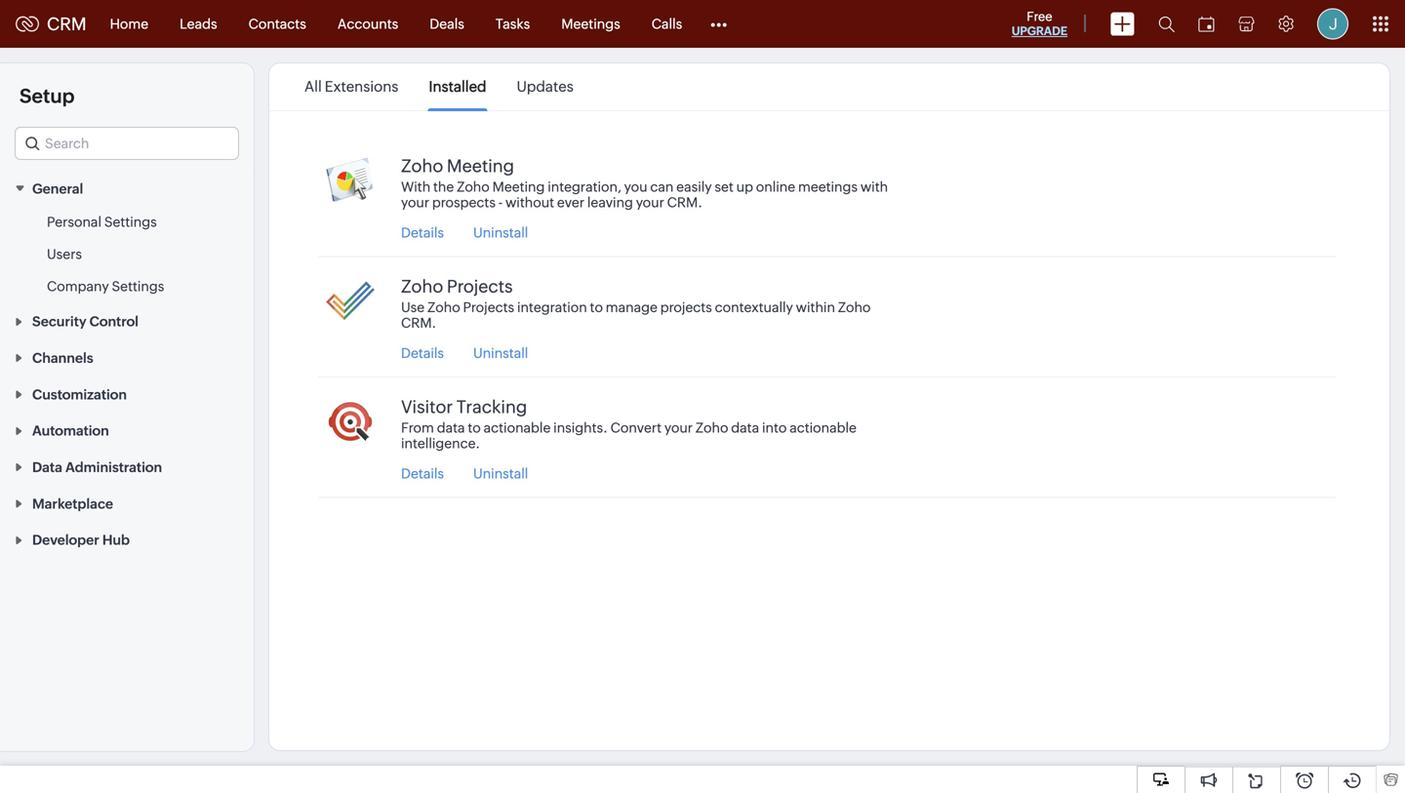 Task type: locate. For each thing, give the bounding box(es) containing it.
hub
[[102, 533, 130, 548]]

data
[[437, 420, 465, 436], [732, 420, 760, 436]]

accounts
[[338, 16, 399, 32]]

details link down intelligence.
[[401, 466, 444, 482]]

0 vertical spatial crm.
[[667, 195, 703, 210]]

integration
[[517, 300, 587, 315]]

administration
[[65, 460, 162, 475]]

1 actionable from the left
[[484, 420, 551, 436]]

uninstall link down -
[[474, 225, 528, 241]]

1 vertical spatial crm.
[[401, 315, 437, 331]]

1 horizontal spatial actionable
[[790, 420, 857, 436]]

easily
[[677, 179, 712, 195]]

uninstall
[[474, 225, 528, 241], [474, 346, 528, 361], [474, 466, 528, 482]]

0 vertical spatial details
[[401, 225, 444, 241]]

3 uninstall link from the top
[[474, 466, 528, 482]]

actionable down tracking
[[484, 420, 551, 436]]

details link for zoho meeting
[[401, 225, 444, 241]]

contextually
[[715, 300, 794, 315]]

zoho up with at the top left of the page
[[401, 156, 444, 176]]

1 vertical spatial uninstall link
[[474, 346, 528, 361]]

projects left 'integration' at the left top of page
[[463, 300, 515, 315]]

uninstall down -
[[474, 225, 528, 241]]

settings for personal settings
[[104, 214, 157, 230]]

insights.
[[554, 420, 608, 436]]

2 vertical spatial details
[[401, 466, 444, 482]]

to inside zoho projects use zoho projects integration to manage projects contextually within zoho crm.
[[590, 300, 603, 315]]

uninstall down tracking
[[474, 466, 528, 482]]

1 horizontal spatial to
[[590, 300, 603, 315]]

1 details link from the top
[[401, 225, 444, 241]]

1 vertical spatial details
[[401, 346, 444, 361]]

0 horizontal spatial actionable
[[484, 420, 551, 436]]

1 horizontal spatial crm.
[[667, 195, 703, 210]]

0 vertical spatial details link
[[401, 225, 444, 241]]

meeting
[[447, 156, 515, 176], [493, 179, 545, 195]]

data down visitor
[[437, 420, 465, 436]]

data administration
[[32, 460, 162, 475]]

calls
[[652, 16, 683, 32]]

0 vertical spatial to
[[590, 300, 603, 315]]

meeting left ever
[[493, 179, 545, 195]]

general button
[[0, 170, 254, 206]]

zoho up the use
[[401, 277, 444, 297]]

manage
[[606, 300, 658, 315]]

meetings
[[799, 179, 858, 195]]

zoho right the
[[457, 179, 490, 195]]

details
[[401, 225, 444, 241], [401, 346, 444, 361], [401, 466, 444, 482]]

details down intelligence.
[[401, 466, 444, 482]]

marketplace
[[32, 496, 113, 512]]

uninstall link
[[474, 225, 528, 241], [474, 346, 528, 361], [474, 466, 528, 482]]

crm.
[[667, 195, 703, 210], [401, 315, 437, 331]]

crm. left the set
[[667, 195, 703, 210]]

channels button
[[0, 339, 254, 376]]

2 data from the left
[[732, 420, 760, 436]]

details link for zoho projects
[[401, 346, 444, 361]]

updates link
[[517, 64, 574, 109]]

meeting up the prospects
[[447, 156, 515, 176]]

1 vertical spatial settings
[[112, 279, 164, 294]]

uninstall up tracking
[[474, 346, 528, 361]]

create menu image
[[1111, 12, 1135, 36]]

uninstall link down tracking
[[474, 466, 528, 482]]

to left manage
[[590, 300, 603, 315]]

your right convert
[[665, 420, 693, 436]]

projects
[[447, 277, 513, 297], [463, 300, 515, 315]]

2 vertical spatial details link
[[401, 466, 444, 482]]

settings down "general" dropdown button
[[104, 214, 157, 230]]

crm
[[47, 14, 86, 34]]

projects down the prospects
[[447, 277, 513, 297]]

0 vertical spatial settings
[[104, 214, 157, 230]]

settings up security control dropdown button at the left top of the page
[[112, 279, 164, 294]]

tasks link
[[480, 0, 546, 47]]

2 uninstall from the top
[[474, 346, 528, 361]]

uninstall for meeting
[[474, 225, 528, 241]]

your
[[401, 195, 430, 210], [636, 195, 665, 210], [665, 420, 693, 436]]

0 vertical spatial uninstall link
[[474, 225, 528, 241]]

updates
[[517, 78, 574, 95]]

None field
[[15, 127, 239, 160]]

developer
[[32, 533, 99, 548]]

1 horizontal spatial data
[[732, 420, 760, 436]]

2 details from the top
[[401, 346, 444, 361]]

crm. inside the zoho meeting with the zoho meeting integration, you can easily set up online meetings with your prospects - without ever leaving your crm.
[[667, 195, 703, 210]]

settings
[[104, 214, 157, 230], [112, 279, 164, 294]]

prospects
[[432, 195, 496, 210]]

1 vertical spatial uninstall
[[474, 346, 528, 361]]

1 data from the left
[[437, 420, 465, 436]]

zoho left into
[[696, 420, 729, 436]]

installed
[[429, 78, 487, 95]]

Other Modules field
[[698, 8, 740, 40]]

crm. down zoho projects link
[[401, 315, 437, 331]]

2 uninstall link from the top
[[474, 346, 528, 361]]

set
[[715, 179, 734, 195]]

projects
[[661, 300, 713, 315]]

details for visitor tracking
[[401, 466, 444, 482]]

developer hub
[[32, 533, 130, 548]]

company
[[47, 279, 109, 294]]

1 vertical spatial details link
[[401, 346, 444, 361]]

0 vertical spatial uninstall
[[474, 225, 528, 241]]

data left into
[[732, 420, 760, 436]]

1 uninstall from the top
[[474, 225, 528, 241]]

home
[[110, 16, 149, 32]]

zoho projects use zoho projects integration to manage projects contextually within zoho crm.
[[401, 277, 871, 331]]

3 details from the top
[[401, 466, 444, 482]]

home link
[[94, 0, 164, 47]]

2 vertical spatial uninstall
[[474, 466, 528, 482]]

zoho meeting link
[[401, 156, 515, 179]]

create menu element
[[1099, 0, 1147, 47]]

security
[[32, 314, 86, 330]]

details down with at the top left of the page
[[401, 225, 444, 241]]

online
[[756, 179, 796, 195]]

general region
[[0, 206, 254, 303]]

zoho
[[401, 156, 444, 176], [457, 179, 490, 195], [401, 277, 444, 297], [428, 300, 461, 315], [838, 300, 871, 315], [696, 420, 729, 436]]

channels
[[32, 351, 93, 366]]

your inside 'visitor tracking from data to actionable insights. convert your zoho data into actionable intelligence.'
[[665, 420, 693, 436]]

automation
[[32, 423, 109, 439]]

visitor tracking link
[[401, 397, 527, 420]]

details link
[[401, 225, 444, 241], [401, 346, 444, 361], [401, 466, 444, 482]]

3 details link from the top
[[401, 466, 444, 482]]

uninstall link up tracking
[[474, 346, 528, 361]]

to down tracking
[[468, 420, 481, 436]]

3 uninstall from the top
[[474, 466, 528, 482]]

2 details link from the top
[[401, 346, 444, 361]]

data
[[32, 460, 62, 475]]

actionable
[[484, 420, 551, 436], [790, 420, 857, 436]]

from
[[401, 420, 434, 436]]

1 details from the top
[[401, 225, 444, 241]]

2 vertical spatial uninstall link
[[474, 466, 528, 482]]

details link down the use
[[401, 346, 444, 361]]

contacts link
[[233, 0, 322, 47]]

details link down with at the top left of the page
[[401, 225, 444, 241]]

free
[[1027, 9, 1053, 24]]

details link for visitor tracking
[[401, 466, 444, 482]]

0 horizontal spatial to
[[468, 420, 481, 436]]

details down the use
[[401, 346, 444, 361]]

1 uninstall link from the top
[[474, 225, 528, 241]]

actionable right into
[[790, 420, 857, 436]]

0 horizontal spatial crm.
[[401, 315, 437, 331]]

crm. inside zoho projects use zoho projects integration to manage projects contextually within zoho crm.
[[401, 315, 437, 331]]

to
[[590, 300, 603, 315], [468, 420, 481, 436]]

1 vertical spatial to
[[468, 420, 481, 436]]

0 horizontal spatial data
[[437, 420, 465, 436]]



Task type: describe. For each thing, give the bounding box(es) containing it.
free upgrade
[[1012, 9, 1068, 38]]

ever
[[557, 195, 585, 210]]

visitor
[[401, 397, 453, 417]]

data administration button
[[0, 449, 254, 485]]

zoho projects link
[[401, 277, 513, 300]]

use
[[401, 300, 425, 315]]

2 actionable from the left
[[790, 420, 857, 436]]

users
[[47, 246, 82, 262]]

calendar image
[[1199, 16, 1216, 32]]

company settings link
[[47, 277, 164, 296]]

company settings
[[47, 279, 164, 294]]

control
[[89, 314, 139, 330]]

tracking
[[457, 397, 527, 417]]

0 vertical spatial projects
[[447, 277, 513, 297]]

0 vertical spatial meeting
[[447, 156, 515, 176]]

tasks
[[496, 16, 530, 32]]

with
[[861, 179, 889, 195]]

marketplace button
[[0, 485, 254, 522]]

all extensions link
[[305, 64, 399, 109]]

extensions
[[325, 78, 399, 95]]

intelligence.
[[401, 436, 480, 452]]

visitor tracking from data to actionable insights. convert your zoho data into actionable intelligence.
[[401, 397, 857, 452]]

personal settings
[[47, 214, 157, 230]]

-
[[499, 195, 503, 210]]

crm link
[[16, 14, 86, 34]]

the
[[433, 179, 454, 195]]

convert
[[611, 420, 662, 436]]

search image
[[1159, 16, 1175, 32]]

details for zoho projects
[[401, 346, 444, 361]]

uninstall link for projects
[[474, 346, 528, 361]]

your left the
[[401, 195, 430, 210]]

deals
[[430, 16, 465, 32]]

without
[[506, 195, 555, 210]]

within
[[796, 300, 836, 315]]

1 vertical spatial meeting
[[493, 179, 545, 195]]

developer hub button
[[0, 522, 254, 558]]

customization button
[[0, 376, 254, 412]]

personal settings link
[[47, 212, 157, 232]]

logo image
[[16, 16, 39, 32]]

settings for company settings
[[112, 279, 164, 294]]

automation button
[[0, 412, 254, 449]]

zoho meeting with the zoho meeting integration, you can easily set up online meetings with your prospects - without ever leaving your crm.
[[401, 156, 889, 210]]

zoho right the use
[[428, 300, 461, 315]]

customization
[[32, 387, 127, 403]]

security control
[[32, 314, 139, 330]]

Search text field
[[16, 128, 238, 159]]

1 vertical spatial projects
[[463, 300, 515, 315]]

deals link
[[414, 0, 480, 47]]

profile element
[[1306, 0, 1361, 47]]

into
[[762, 420, 787, 436]]

calls link
[[636, 0, 698, 47]]

meetings
[[562, 16, 621, 32]]

to inside 'visitor tracking from data to actionable insights. convert your zoho data into actionable intelligence.'
[[468, 420, 481, 436]]

integration,
[[548, 179, 622, 195]]

leads
[[180, 16, 217, 32]]

contacts
[[249, 16, 306, 32]]

personal
[[47, 214, 102, 230]]

zoho inside 'visitor tracking from data to actionable insights. convert your zoho data into actionable intelligence.'
[[696, 420, 729, 436]]

search element
[[1147, 0, 1187, 48]]

installed link
[[429, 64, 487, 109]]

profile image
[[1318, 8, 1349, 40]]

uninstall for projects
[[474, 346, 528, 361]]

upgrade
[[1012, 24, 1068, 38]]

leads link
[[164, 0, 233, 47]]

all
[[305, 78, 322, 95]]

your right leaving on the left top of page
[[636, 195, 665, 210]]

setup
[[20, 85, 75, 107]]

zoho right within
[[838, 300, 871, 315]]

you
[[625, 179, 648, 195]]

general
[[32, 181, 83, 197]]

security control button
[[0, 303, 254, 339]]

accounts link
[[322, 0, 414, 47]]

all extensions
[[305, 78, 399, 95]]

meetings link
[[546, 0, 636, 47]]

leaving
[[588, 195, 634, 210]]

can
[[651, 179, 674, 195]]

uninstall link for meeting
[[474, 225, 528, 241]]

up
[[737, 179, 754, 195]]

users link
[[47, 244, 82, 264]]

uninstall link for tracking
[[474, 466, 528, 482]]

details for zoho meeting
[[401, 225, 444, 241]]

uninstall for tracking
[[474, 466, 528, 482]]

with
[[401, 179, 431, 195]]



Task type: vqa. For each thing, say whether or not it's contained in the screenshot.


